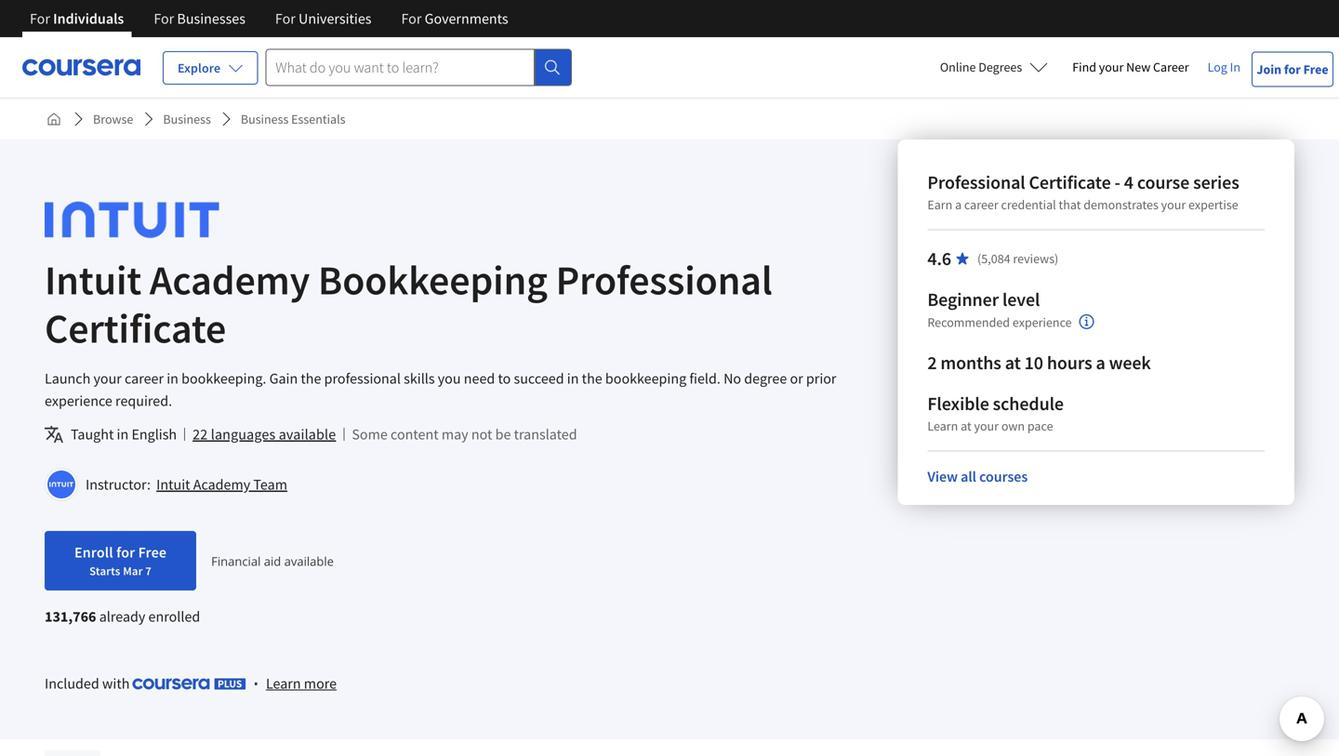 Task type: describe. For each thing, give the bounding box(es) containing it.
schedule
[[993, 392, 1064, 415]]

1 vertical spatial a
[[1096, 351, 1105, 374]]

131,766 already enrolled
[[45, 607, 200, 626]]

taught in english
[[71, 425, 177, 444]]

2 months at 10 hours a week
[[927, 351, 1151, 374]]

beginner level
[[927, 288, 1040, 311]]

earn
[[927, 196, 953, 213]]

recommended
[[927, 314, 1010, 331]]

browse link
[[86, 102, 141, 136]]

team
[[253, 475, 287, 494]]

-
[[1115, 171, 1120, 194]]

•
[[254, 675, 258, 692]]

you
[[438, 369, 461, 388]]

for governments
[[401, 9, 508, 28]]

find
[[1072, 59, 1096, 75]]

professional inside professional certificate - 4 course series earn a career credential that demonstrates your expertise
[[927, 171, 1025, 194]]

at inside flexible schedule learn at your own pace
[[961, 418, 971, 434]]

professional certificate - 4 course series earn a career credential that demonstrates your expertise
[[927, 171, 1239, 213]]

reviews)
[[1013, 250, 1059, 267]]

included
[[45, 674, 99, 693]]

may
[[442, 425, 468, 444]]

career inside launch your career in bookkeeping. gain the professional skills you need to succeed in the bookkeeping field. no degree or prior experience required.
[[125, 369, 164, 388]]

hours
[[1047, 351, 1092, 374]]

explore button
[[163, 51, 258, 85]]

business link
[[156, 102, 218, 136]]

for for businesses
[[154, 9, 174, 28]]

financial
[[211, 553, 261, 569]]

intuit academy team link
[[156, 475, 287, 494]]

131,766
[[45, 607, 96, 626]]

prior
[[806, 369, 836, 388]]

or
[[790, 369, 803, 388]]

instructor:
[[86, 475, 151, 494]]

instructor: intuit academy team
[[86, 475, 287, 494]]

english
[[132, 425, 177, 444]]

your right find
[[1099, 59, 1124, 75]]

gain
[[269, 369, 298, 388]]

career inside professional certificate - 4 course series earn a career credential that demonstrates your expertise
[[964, 196, 998, 213]]

degree
[[744, 369, 787, 388]]

launch your career in bookkeeping. gain the professional skills you need to succeed in the bookkeeping field. no degree or prior experience required.
[[45, 369, 836, 410]]

What do you want to learn? text field
[[265, 49, 535, 86]]

business for business essentials
[[241, 111, 289, 127]]

for universities
[[275, 9, 372, 28]]

courses
[[979, 467, 1028, 486]]

some
[[352, 425, 388, 444]]

individuals
[[53, 9, 124, 28]]

flexible schedule learn at your own pace
[[927, 392, 1064, 434]]

log in
[[1208, 59, 1241, 75]]

governments
[[425, 9, 508, 28]]

7
[[145, 564, 152, 578]]

view all courses link
[[927, 467, 1028, 486]]

all
[[961, 467, 976, 486]]

demonstrates
[[1084, 196, 1159, 213]]

for for universities
[[275, 9, 296, 28]]

professional inside intuit academy bookkeeping professional certificate
[[556, 254, 773, 305]]

online
[[940, 59, 976, 75]]

information about difficulty level pre-requisites. image
[[1079, 314, 1094, 329]]

translated
[[514, 425, 577, 444]]

2 horizontal spatial in
[[567, 369, 579, 388]]

taught
[[71, 425, 114, 444]]

required.
[[115, 392, 172, 410]]

coursera image
[[22, 52, 140, 82]]

languages
[[211, 425, 276, 444]]

launch
[[45, 369, 90, 388]]

free for join
[[1303, 61, 1329, 78]]

log in link
[[1198, 56, 1250, 78]]

some content may not be translated
[[352, 425, 577, 444]]

22 languages available button
[[193, 423, 336, 445]]

intuit inside intuit academy bookkeeping professional certificate
[[45, 254, 142, 305]]

universities
[[299, 9, 372, 28]]

not
[[471, 425, 492, 444]]

view
[[927, 467, 958, 486]]

enroll
[[74, 543, 113, 562]]

level
[[1002, 288, 1040, 311]]

1 vertical spatial learn
[[266, 674, 301, 693]]

1 the from the left
[[301, 369, 321, 388]]

your inside launch your career in bookkeeping. gain the professional skills you need to succeed in the bookkeeping field. no degree or prior experience required.
[[93, 369, 122, 388]]

for for governments
[[401, 9, 422, 28]]

learn inside flexible schedule learn at your own pace
[[927, 418, 958, 434]]

0 vertical spatial experience
[[1013, 314, 1072, 331]]

coursera plus image
[[133, 678, 246, 690]]

succeed
[[514, 369, 564, 388]]

be
[[495, 425, 511, 444]]

1 vertical spatial intuit
[[156, 475, 190, 494]]

own
[[1001, 418, 1025, 434]]

business essentials
[[241, 111, 345, 127]]

months
[[941, 351, 1001, 374]]

course
[[1137, 171, 1190, 194]]

enroll for free starts mar 7
[[74, 543, 167, 578]]

starts
[[89, 564, 120, 578]]

explore
[[178, 60, 221, 76]]

series
[[1193, 171, 1239, 194]]



Task type: vqa. For each thing, say whether or not it's contained in the screenshot.
Log
yes



Task type: locate. For each thing, give the bounding box(es) containing it.
certificate inside intuit academy bookkeeping professional certificate
[[45, 302, 226, 354]]

degrees
[[979, 59, 1022, 75]]

businesses
[[177, 9, 245, 28]]

log
[[1208, 59, 1227, 75]]

for left businesses
[[154, 9, 174, 28]]

0 horizontal spatial experience
[[45, 392, 112, 410]]

a
[[955, 196, 962, 213], [1096, 351, 1105, 374]]

0 horizontal spatial certificate
[[45, 302, 226, 354]]

(5,084 reviews)
[[977, 250, 1059, 267]]

1 horizontal spatial the
[[582, 369, 602, 388]]

financial aid available button
[[211, 553, 334, 569]]

4 for from the left
[[401, 9, 422, 28]]

available inside 22 languages available button
[[279, 425, 336, 444]]

content
[[391, 425, 439, 444]]

0 vertical spatial intuit
[[45, 254, 142, 305]]

field.
[[689, 369, 721, 388]]

1 horizontal spatial certificate
[[1029, 171, 1111, 194]]

your left own
[[974, 418, 999, 434]]

0 vertical spatial a
[[955, 196, 962, 213]]

free inside enroll for free starts mar 7
[[138, 543, 167, 562]]

at down flexible
[[961, 418, 971, 434]]

intuit down the intuit image
[[45, 254, 142, 305]]

2 for from the left
[[154, 9, 174, 28]]

0 horizontal spatial at
[[961, 418, 971, 434]]

banner navigation
[[15, 0, 523, 37]]

0 horizontal spatial the
[[301, 369, 321, 388]]

1 horizontal spatial professional
[[927, 171, 1025, 194]]

1 vertical spatial career
[[125, 369, 164, 388]]

(5,084
[[977, 250, 1010, 267]]

3 for from the left
[[275, 9, 296, 28]]

free for enroll
[[138, 543, 167, 562]]

for for join
[[1284, 61, 1301, 78]]

your right launch
[[93, 369, 122, 388]]

that
[[1059, 196, 1081, 213]]

0 vertical spatial at
[[1005, 351, 1021, 374]]

intuit down 'english' in the bottom left of the page
[[156, 475, 190, 494]]

1 vertical spatial certificate
[[45, 302, 226, 354]]

join
[[1257, 61, 1282, 78]]

need
[[464, 369, 495, 388]]

4.6
[[927, 247, 951, 270]]

available for 22 languages available
[[279, 425, 336, 444]]

for up mar
[[116, 543, 135, 562]]

1 horizontal spatial business
[[241, 111, 289, 127]]

for businesses
[[154, 9, 245, 28]]

pace
[[1027, 418, 1053, 434]]

0 vertical spatial learn
[[927, 418, 958, 434]]

the right gain
[[301, 369, 321, 388]]

business for business
[[163, 111, 211, 127]]

business essentials link
[[233, 102, 353, 136]]

intuit academy team image
[[47, 471, 75, 498]]

view all courses
[[927, 467, 1028, 486]]

0 horizontal spatial business
[[163, 111, 211, 127]]

1 horizontal spatial at
[[1005, 351, 1021, 374]]

credential
[[1001, 196, 1056, 213]]

None search field
[[265, 49, 572, 86]]

expertise
[[1188, 196, 1238, 213]]

in right taught
[[117, 425, 129, 444]]

available down gain
[[279, 425, 336, 444]]

a left week
[[1096, 351, 1105, 374]]

in right succeed on the left
[[567, 369, 579, 388]]

1 horizontal spatial in
[[167, 369, 178, 388]]

for right 'join'
[[1284, 61, 1301, 78]]

your
[[1099, 59, 1124, 75], [1161, 196, 1186, 213], [93, 369, 122, 388], [974, 418, 999, 434]]

1 vertical spatial for
[[116, 543, 135, 562]]

0 vertical spatial free
[[1303, 61, 1329, 78]]

intuit academy bookkeeping professional certificate
[[45, 254, 773, 354]]

for inside enroll for free starts mar 7
[[116, 543, 135, 562]]

experience
[[1013, 314, 1072, 331], [45, 392, 112, 410]]

certificate
[[1029, 171, 1111, 194], [45, 302, 226, 354]]

for inside join for free link
[[1284, 61, 1301, 78]]

learn
[[927, 418, 958, 434], [266, 674, 301, 693]]

for for enroll
[[116, 543, 135, 562]]

learn more link
[[266, 672, 337, 695]]

1 vertical spatial at
[[961, 418, 971, 434]]

0 vertical spatial career
[[964, 196, 998, 213]]

week
[[1109, 351, 1151, 374]]

in
[[1230, 59, 1241, 75]]

home image
[[46, 112, 61, 126]]

included with
[[45, 674, 133, 693]]

0 vertical spatial professional
[[927, 171, 1025, 194]]

0 vertical spatial academy
[[150, 254, 310, 305]]

1 horizontal spatial career
[[964, 196, 998, 213]]

your inside flexible schedule learn at your own pace
[[974, 418, 999, 434]]

for
[[30, 9, 50, 28], [154, 9, 174, 28], [275, 9, 296, 28], [401, 9, 422, 28]]

1 vertical spatial available
[[284, 553, 334, 569]]

experience down launch
[[45, 392, 112, 410]]

10
[[1024, 351, 1043, 374]]

0 vertical spatial available
[[279, 425, 336, 444]]

for up what do you want to learn? text box
[[401, 9, 422, 28]]

2 business from the left
[[241, 111, 289, 127]]

available for financial aid available
[[284, 553, 334, 569]]

for for individuals
[[30, 9, 50, 28]]

1 vertical spatial professional
[[556, 254, 773, 305]]

for individuals
[[30, 9, 124, 28]]

0 vertical spatial certificate
[[1029, 171, 1111, 194]]

0 horizontal spatial intuit
[[45, 254, 142, 305]]

no
[[724, 369, 741, 388]]

professional
[[927, 171, 1025, 194], [556, 254, 773, 305]]

learn down flexible
[[927, 418, 958, 434]]

0 horizontal spatial career
[[125, 369, 164, 388]]

in
[[167, 369, 178, 388], [567, 369, 579, 388], [117, 425, 129, 444]]

1 vertical spatial experience
[[45, 392, 112, 410]]

business left essentials
[[241, 111, 289, 127]]

1 for from the left
[[30, 9, 50, 28]]

financial aid available
[[211, 553, 334, 569]]

2 the from the left
[[582, 369, 602, 388]]

0 horizontal spatial for
[[116, 543, 135, 562]]

1 business from the left
[[163, 111, 211, 127]]

beginner
[[927, 288, 999, 311]]

already
[[99, 607, 145, 626]]

for left universities
[[275, 9, 296, 28]]

for left the individuals
[[30, 9, 50, 28]]

your inside professional certificate - 4 course series earn a career credential that demonstrates your expertise
[[1161, 196, 1186, 213]]

career right 'earn'
[[964, 196, 998, 213]]

1 horizontal spatial for
[[1284, 61, 1301, 78]]

with
[[102, 674, 130, 693]]

0 horizontal spatial professional
[[556, 254, 773, 305]]

certificate up that
[[1029, 171, 1111, 194]]

the
[[301, 369, 321, 388], [582, 369, 602, 388]]

to
[[498, 369, 511, 388]]

aid
[[264, 553, 281, 569]]

at
[[1005, 351, 1021, 374], [961, 418, 971, 434]]

1 horizontal spatial experience
[[1013, 314, 1072, 331]]

learn right •
[[266, 674, 301, 693]]

2
[[927, 351, 937, 374]]

find your new career
[[1072, 59, 1189, 75]]

0 horizontal spatial a
[[955, 196, 962, 213]]

academy
[[150, 254, 310, 305], [193, 475, 250, 494]]

• learn more
[[254, 674, 337, 693]]

certificate up required.
[[45, 302, 226, 354]]

intuit image
[[45, 199, 219, 241]]

experience inside launch your career in bookkeeping. gain the professional skills you need to succeed in the bookkeeping field. no degree or prior experience required.
[[45, 392, 112, 410]]

intuit
[[45, 254, 142, 305], [156, 475, 190, 494]]

bookkeeping
[[318, 254, 548, 305]]

1 horizontal spatial intuit
[[156, 475, 190, 494]]

in up required.
[[167, 369, 178, 388]]

recommended experience
[[927, 314, 1072, 331]]

1 horizontal spatial a
[[1096, 351, 1105, 374]]

join for free link
[[1252, 52, 1334, 87]]

1 vertical spatial free
[[138, 543, 167, 562]]

free up 7
[[138, 543, 167, 562]]

free
[[1303, 61, 1329, 78], [138, 543, 167, 562]]

a right 'earn'
[[955, 196, 962, 213]]

experience down level
[[1013, 314, 1072, 331]]

essentials
[[291, 111, 345, 127]]

your down course
[[1161, 196, 1186, 213]]

career
[[964, 196, 998, 213], [125, 369, 164, 388]]

enrolled
[[148, 607, 200, 626]]

career up required.
[[125, 369, 164, 388]]

browse
[[93, 111, 133, 127]]

22 languages available
[[193, 425, 336, 444]]

online degrees button
[[925, 46, 1063, 87]]

certificate inside professional certificate - 4 course series earn a career credential that demonstrates your expertise
[[1029, 171, 1111, 194]]

academy inside intuit academy bookkeeping professional certificate
[[150, 254, 310, 305]]

1 horizontal spatial learn
[[927, 418, 958, 434]]

free right 'join'
[[1303, 61, 1329, 78]]

a inside professional certificate - 4 course series earn a career credential that demonstrates your expertise
[[955, 196, 962, 213]]

0 horizontal spatial learn
[[266, 674, 301, 693]]

business down explore
[[163, 111, 211, 127]]

0 horizontal spatial free
[[138, 543, 167, 562]]

0 vertical spatial for
[[1284, 61, 1301, 78]]

1 horizontal spatial free
[[1303, 61, 1329, 78]]

0 horizontal spatial in
[[117, 425, 129, 444]]

for
[[1284, 61, 1301, 78], [116, 543, 135, 562]]

available right aid at bottom
[[284, 553, 334, 569]]

bookkeeping.
[[181, 369, 266, 388]]

at left 10
[[1005, 351, 1021, 374]]

the right succeed on the left
[[582, 369, 602, 388]]

1 vertical spatial academy
[[193, 475, 250, 494]]

more
[[304, 674, 337, 693]]

22
[[193, 425, 208, 444]]



